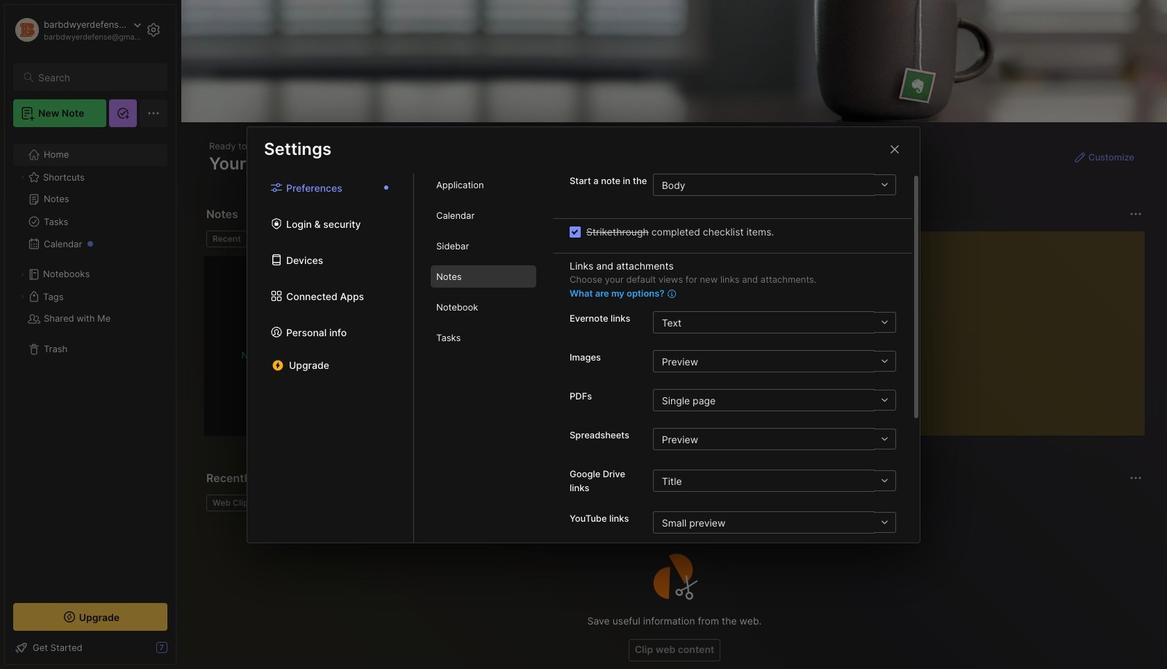 Task type: vqa. For each thing, say whether or not it's contained in the screenshot.
Expand Tags image
yes



Task type: describe. For each thing, give the bounding box(es) containing it.
Search text field
[[38, 71, 155, 84]]

close image
[[887, 141, 903, 157]]

Start a new note in the body or title. field
[[653, 174, 896, 196]]

settings image
[[145, 22, 162, 38]]

main element
[[0, 0, 181, 669]]

Start writing… text field
[[855, 231, 1145, 425]]

none search field inside main element
[[38, 69, 155, 85]]

Choose default view option for Spreadsheets field
[[653, 428, 896, 450]]

Choose default view option for YouTube links field
[[653, 511, 896, 534]]



Task type: locate. For each thing, give the bounding box(es) containing it.
tree inside main element
[[5, 136, 176, 591]]

expand tags image
[[18, 293, 26, 301]]

tab list
[[247, 174, 414, 542], [414, 174, 553, 542], [206, 231, 821, 247]]

tab
[[431, 174, 537, 196], [431, 204, 537, 227], [206, 231, 247, 247], [253, 231, 309, 247], [431, 235, 537, 257], [431, 265, 537, 288], [431, 296, 537, 318], [431, 327, 537, 349], [206, 495, 259, 511]]

Select30 checkbox
[[570, 226, 581, 237]]

Choose default view option for PDFs field
[[653, 389, 896, 411]]

Choose default view option for Google Drive links field
[[653, 470, 896, 492]]

None search field
[[38, 69, 155, 85]]

Choose default view option for Images field
[[653, 350, 896, 372]]

expand notebooks image
[[18, 270, 26, 279]]

tree
[[5, 136, 176, 591]]

Choose default view option for Evernote links field
[[653, 311, 896, 334]]



